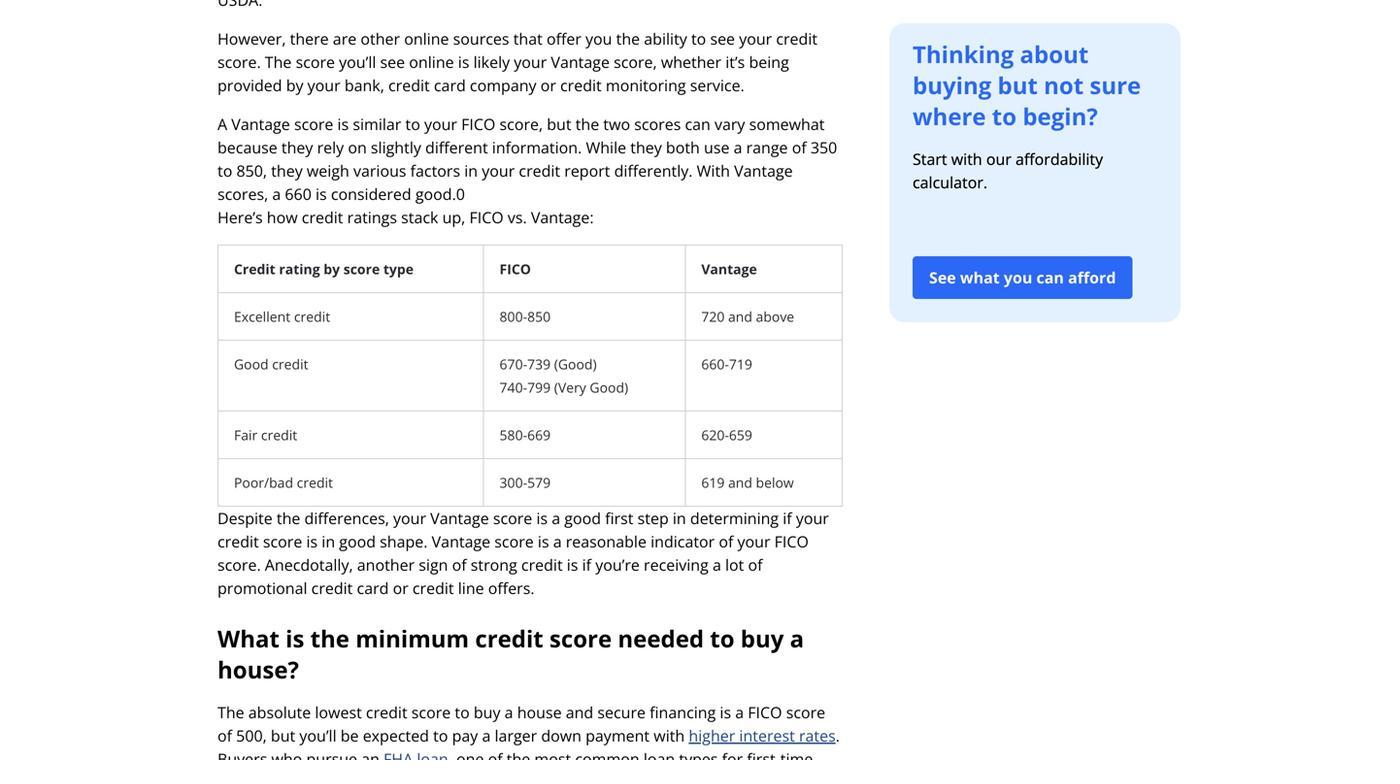 Task type: describe. For each thing, give the bounding box(es) containing it.
scores
[[634, 114, 681, 135]]

promotional
[[217, 578, 307, 599]]

our
[[986, 149, 1012, 169]]

both
[[666, 137, 700, 158]]

see
[[929, 267, 956, 288]]

but inside 'the absolute lowest credit score to buy a house and secure financing is a fico score of 500, but you'll be expected to pay a larger down payment with'
[[271, 725, 295, 746]]

score. inside despite the differences, your vantage score is a good first step in determining if your credit score is in good shape. vantage score is a reasonable indicator of your fico score. anecdotally, another sign of strong credit is if you're receiving a lot of promotional credit card or credit line offers.
[[217, 554, 261, 575]]

they up "660"
[[271, 160, 303, 181]]

there
[[290, 28, 329, 49]]

credit down offer
[[560, 75, 602, 96]]

619
[[701, 473, 725, 492]]

absolute
[[248, 702, 311, 723]]

by inside however, there are other online sources that offer you the ability to see your credit score. the score you'll see online is likely your vantage score, whether it's being provided by your bank, credit card company or credit monitoring service.
[[286, 75, 303, 96]]

the inside despite the differences, your vantage score is a good first step in determining if your credit score is in good shape. vantage score is a reasonable indicator of your fico score. anecdotally, another sign of strong credit is if you're receiving a lot of promotional credit card or credit line offers.
[[277, 508, 300, 529]]

is inside 'the absolute lowest credit score to buy a house and secure financing is a fico score of 500, but you'll be expected to pay a larger down payment with'
[[720, 702, 731, 723]]

scores,
[[217, 184, 268, 204]]

offers.
[[488, 578, 535, 599]]

669
[[527, 426, 551, 444]]

larger
[[495, 725, 537, 746]]

be
[[341, 725, 359, 746]]

of inside the a vantage score is similar to your fico score, but the two scores can vary somewhat because they rely on slightly different information. while they both use a range of 350 to 850, they weigh various factors in your credit report differently. with vantage scores, a 660 is considered good.0 here's how credit ratings stack up, fico vs. vantage:
[[792, 137, 807, 158]]

800-850
[[500, 307, 551, 326]]

score, inside the a vantage score is similar to your fico score, but the two scores can vary somewhat because they rely on slightly different information. while they both use a range of 350 to 850, they weigh various factors in your credit report differently. with vantage scores, a 660 is considered good.0 here's how credit ratings stack up, fico vs. vantage:
[[500, 114, 543, 135]]

house?
[[217, 654, 299, 686]]

provided
[[217, 75, 282, 96]]

first
[[605, 508, 634, 529]]

credit right bank,
[[388, 75, 430, 96]]

financing
[[650, 702, 716, 723]]

to inside however, there are other online sources that offer you the ability to see your credit score. the score you'll see online is likely your vantage score, whether it's being provided by your bank, credit card company or credit monitoring service.
[[691, 28, 706, 49]]

score left 'type'
[[343, 260, 380, 278]]

being
[[749, 52, 789, 72]]

start with our affordability calculator.
[[913, 149, 1103, 193]]

of inside 'the absolute lowest credit score to buy a house and secure financing is a fico score of 500, but you'll be expected to pay a larger down payment with'
[[217, 725, 232, 746]]

card inside however, there are other online sources that offer you the ability to see your credit score. the score you'll see online is likely your vantage score, whether it's being provided by your bank, credit card company or credit monitoring service.
[[434, 75, 466, 96]]

670-739 (good) 740-799 (very good)
[[500, 355, 628, 397]]

you'll inside 'the absolute lowest credit score to buy a house and secure financing is a fico score of 500, but you'll be expected to pay a larger down payment with'
[[299, 725, 337, 746]]

with
[[697, 160, 730, 181]]

despite the differences, your vantage score is a good first step in determining if your credit score is in good shape. vantage score is a reasonable indicator of your fico score. anecdotally, another sign of strong credit is if you're receiving a lot of promotional credit card or credit line offers.
[[217, 508, 829, 599]]

score up strong
[[495, 531, 534, 552]]

of right 'sign' in the left of the page
[[452, 554, 467, 575]]

0 vertical spatial online
[[404, 28, 449, 49]]

or inside despite the differences, your vantage score is a good first step in determining if your credit score is in good shape. vantage score is a reasonable indicator of your fico score. anecdotally, another sign of strong credit is if you're receiving a lot of promotional credit card or credit line offers.
[[393, 578, 409, 599]]

higher interest rates link
[[689, 725, 836, 746]]

620-659
[[701, 426, 752, 444]]

expected
[[363, 725, 429, 746]]

who
[[271, 749, 302, 760]]

house
[[517, 702, 562, 723]]

your up the 'being'
[[739, 28, 772, 49]]

660
[[285, 184, 312, 204]]

credit down "660"
[[302, 207, 343, 228]]

credit down despite
[[217, 531, 259, 552]]

619 and below
[[701, 473, 794, 492]]

to up the slightly
[[405, 114, 420, 135]]

that
[[513, 28, 543, 49]]

is inside however, there are other online sources that offer you the ability to see your credit score. the score you'll see online is likely your vantage score, whether it's being provided by your bank, credit card company or credit monitoring service.
[[458, 52, 469, 72]]

see what you can afford
[[929, 267, 1116, 288]]

850
[[527, 307, 551, 326]]

ratings
[[347, 207, 397, 228]]

about
[[1020, 38, 1089, 70]]

the inside however, there are other online sources that offer you the ability to see your credit score. the score you'll see online is likely your vantage score, whether it's being provided by your bank, credit card company or credit monitoring service.
[[616, 28, 640, 49]]

weigh
[[307, 160, 349, 181]]

659
[[729, 426, 752, 444]]

what
[[960, 267, 1000, 288]]

differently.
[[614, 160, 693, 181]]

vs.
[[508, 207, 527, 228]]

. buyers who pursue an
[[217, 725, 840, 760]]

and inside 'the absolute lowest credit score to buy a house and secure financing is a fico score of 500, but you'll be expected to pay a larger down payment with'
[[566, 702, 593, 723]]

where
[[913, 100, 986, 132]]

stack
[[401, 207, 438, 228]]

buying
[[913, 69, 992, 101]]

fico up different
[[461, 114, 496, 135]]

fico inside 'the absolute lowest credit score to buy a house and secure financing is a fico score of 500, but you'll be expected to pay a larger down payment with'
[[748, 702, 782, 723]]

to left 850,
[[217, 160, 232, 181]]

350
[[811, 137, 837, 158]]

lot
[[725, 554, 744, 575]]

660-719
[[701, 355, 752, 373]]

other
[[361, 28, 400, 49]]

300-579
[[500, 473, 551, 492]]

your down that
[[514, 52, 547, 72]]

company
[[470, 75, 536, 96]]

vantage inside however, there are other online sources that offer you the ability to see your credit score. the score you'll see online is likely your vantage score, whether it's being provided by your bank, credit card company or credit monitoring service.
[[551, 52, 610, 72]]

you inside however, there are other online sources that offer you the ability to see your credit score. the score you'll see online is likely your vantage score, whether it's being provided by your bank, credit card company or credit monitoring service.
[[586, 28, 612, 49]]

670-
[[500, 355, 527, 373]]

score, inside however, there are other online sources that offer you the ability to see your credit score. the score you'll see online is likely your vantage score, whether it's being provided by your bank, credit card company or credit monitoring service.
[[614, 52, 657, 72]]

sign
[[419, 554, 448, 575]]

1 vertical spatial you
[[1004, 267, 1032, 288]]

despite
[[217, 508, 273, 529]]

of right lot
[[748, 554, 763, 575]]

service.
[[690, 75, 744, 96]]

slightly
[[371, 137, 421, 158]]

sources
[[453, 28, 509, 49]]

affordability
[[1016, 149, 1103, 169]]

they up differently.
[[630, 137, 662, 158]]

credit up offers.
[[521, 554, 563, 575]]

your up shape.
[[393, 508, 426, 529]]

needed
[[618, 623, 704, 654]]

while
[[586, 137, 626, 158]]

0 vertical spatial if
[[783, 508, 792, 529]]

are
[[333, 28, 357, 49]]

secure
[[597, 702, 646, 723]]

a inside what is the minimum credit score needed to buy a house?
[[790, 623, 804, 654]]

660-
[[701, 355, 729, 373]]

0 vertical spatial see
[[710, 28, 735, 49]]

good credit
[[234, 355, 308, 373]]

your down information.
[[482, 160, 515, 181]]

anecdotally,
[[265, 554, 353, 575]]

start
[[913, 149, 947, 169]]

580-
[[500, 426, 527, 444]]

good
[[234, 355, 269, 373]]

poor/bad credit
[[234, 473, 333, 492]]

how
[[267, 207, 298, 228]]

fair
[[234, 426, 258, 444]]

score up anecdotally,
[[263, 531, 302, 552]]

1 vertical spatial online
[[409, 52, 454, 72]]

your left bank,
[[307, 75, 340, 96]]

credit right good
[[272, 355, 308, 373]]

can inside the a vantage score is similar to your fico score, but the two scores can vary somewhat because they rely on slightly different information. while they both use a range of 350 to 850, they weigh various factors in your credit report differently. with vantage scores, a 660 is considered good.0 here's how credit ratings stack up, fico vs. vantage:
[[685, 114, 711, 135]]

1 vertical spatial in
[[673, 508, 686, 529]]

or inside however, there are other online sources that offer you the ability to see your credit score. the score you'll see online is likely your vantage score, whether it's being provided by your bank, credit card company or credit monitoring service.
[[541, 75, 556, 96]]

sure
[[1090, 69, 1141, 101]]

the inside the a vantage score is similar to your fico score, but the two scores can vary somewhat because they rely on slightly different information. while they both use a range of 350 to 850, they weigh various factors in your credit report differently. with vantage scores, a 660 is considered good.0 here's how credit ratings stack up, fico vs. vantage:
[[576, 114, 599, 135]]

720 and above
[[701, 307, 794, 326]]



Task type: vqa. For each thing, say whether or not it's contained in the screenshot.


Task type: locate. For each thing, give the bounding box(es) containing it.
0 horizontal spatial score,
[[500, 114, 543, 135]]

of up buyers
[[217, 725, 232, 746]]

score down there
[[296, 52, 335, 72]]

two
[[603, 114, 630, 135]]

1 vertical spatial card
[[357, 578, 389, 599]]

buy up pay
[[474, 702, 501, 723]]

buy inside what is the minimum credit score needed to buy a house?
[[741, 623, 784, 654]]

you right offer
[[586, 28, 612, 49]]

fico
[[461, 114, 496, 135], [469, 207, 504, 228], [500, 260, 531, 278], [774, 531, 809, 552], [748, 702, 782, 723]]

in down differences,
[[322, 531, 335, 552]]

1 vertical spatial but
[[547, 114, 571, 135]]

580-669
[[500, 426, 551, 444]]

credit inside 'the absolute lowest credit score to buy a house and secure financing is a fico score of 500, but you'll be expected to pay a larger down payment with'
[[366, 702, 407, 723]]

and
[[728, 307, 752, 326], [728, 473, 752, 492], [566, 702, 593, 723]]

and up down
[[566, 702, 593, 723]]

determining
[[690, 508, 779, 529]]

to inside what is the minimum credit score needed to buy a house?
[[710, 623, 735, 654]]

they left rely
[[281, 137, 313, 158]]

of left 350
[[792, 137, 807, 158]]

1 vertical spatial score.
[[217, 554, 261, 575]]

0 vertical spatial by
[[286, 75, 303, 96]]

fico left vs. on the left top of page
[[469, 207, 504, 228]]

0 vertical spatial you
[[586, 28, 612, 49]]

0 horizontal spatial buy
[[474, 702, 501, 723]]

various
[[353, 160, 406, 181]]

score up expected
[[411, 702, 451, 723]]

monitoring
[[606, 75, 686, 96]]

rating
[[279, 260, 320, 278]]

if
[[783, 508, 792, 529], [582, 554, 591, 575]]

whether
[[661, 52, 721, 72]]

see up it's
[[710, 28, 735, 49]]

score. up "provided"
[[217, 52, 261, 72]]

you'll up pursue
[[299, 725, 337, 746]]

can left afford
[[1037, 267, 1064, 288]]

score inside what is the minimum credit score needed to buy a house?
[[549, 623, 612, 654]]

score. up the promotional
[[217, 554, 261, 575]]

to right the needed
[[710, 623, 735, 654]]

0 horizontal spatial can
[[685, 114, 711, 135]]

score up rates
[[786, 702, 825, 723]]

1 vertical spatial by
[[324, 260, 340, 278]]

720
[[701, 307, 725, 326]]

credit down credit rating by score type
[[294, 307, 330, 326]]

bank,
[[345, 75, 384, 96]]

payment
[[586, 725, 650, 746]]

but up information.
[[547, 114, 571, 135]]

a
[[217, 114, 227, 135]]

fair credit
[[234, 426, 297, 444]]

and right the 619
[[728, 473, 752, 492]]

1 horizontal spatial the
[[265, 52, 292, 72]]

and for 619
[[728, 473, 752, 492]]

1 horizontal spatial but
[[547, 114, 571, 135]]

the
[[616, 28, 640, 49], [576, 114, 599, 135], [277, 508, 300, 529], [310, 623, 350, 654]]

1 vertical spatial with
[[654, 725, 685, 746]]

2 score. from the top
[[217, 554, 261, 575]]

rates
[[799, 725, 836, 746]]

620-
[[701, 426, 729, 444]]

0 vertical spatial or
[[541, 75, 556, 96]]

but up who
[[271, 725, 295, 746]]

800-
[[500, 307, 527, 326]]

see what you can afford link
[[913, 256, 1133, 299]]

good down differences,
[[339, 531, 376, 552]]

score, up monitoring
[[614, 52, 657, 72]]

if down the reasonable
[[582, 554, 591, 575]]

1 horizontal spatial see
[[710, 28, 735, 49]]

card inside despite the differences, your vantage score is a good first step in determining if your credit score is in good shape. vantage score is a reasonable indicator of your fico score. anecdotally, another sign of strong credit is if you're receiving a lot of promotional credit card or credit line offers.
[[357, 578, 389, 599]]

considered
[[331, 184, 411, 204]]

0 vertical spatial score.
[[217, 52, 261, 72]]

0 horizontal spatial with
[[654, 725, 685, 746]]

buy
[[741, 623, 784, 654], [474, 702, 501, 723]]

1 vertical spatial you'll
[[299, 725, 337, 746]]

minimum
[[356, 623, 469, 654]]

2 vertical spatial and
[[566, 702, 593, 723]]

0 horizontal spatial by
[[286, 75, 303, 96]]

1 horizontal spatial can
[[1037, 267, 1064, 288]]

it's
[[726, 52, 745, 72]]

or right company
[[541, 75, 556, 96]]

fico inside despite the differences, your vantage score is a good first step in determining if your credit score is in good shape. vantage score is a reasonable indicator of your fico score. anecdotally, another sign of strong credit is if you're receiving a lot of promotional credit card or credit line offers.
[[774, 531, 809, 552]]

to up whether
[[691, 28, 706, 49]]

1 score. from the top
[[217, 52, 261, 72]]

buyers
[[217, 749, 267, 760]]

300-
[[500, 473, 527, 492]]

what is the minimum credit score needed to buy a house?
[[217, 623, 804, 686]]

the left two
[[576, 114, 599, 135]]

1 vertical spatial and
[[728, 473, 752, 492]]

1 horizontal spatial good
[[564, 508, 601, 529]]

the
[[265, 52, 292, 72], [217, 702, 244, 723]]

what
[[217, 623, 280, 654]]

the absolute lowest credit score to buy a house and secure financing is a fico score of 500, but you'll be expected to pay a larger down payment with
[[217, 702, 825, 746]]

in inside the a vantage score is similar to your fico score, but the two scores can vary somewhat because they rely on slightly different information. while they both use a range of 350 to 850, they weigh various factors in your credit report differently. with vantage scores, a 660 is considered good.0 here's how credit ratings stack up, fico vs. vantage:
[[464, 160, 478, 181]]

in up indicator
[[673, 508, 686, 529]]

your up lot
[[737, 531, 770, 552]]

but
[[998, 69, 1038, 101], [547, 114, 571, 135], [271, 725, 295, 746]]

credit inside what is the minimum credit score needed to buy a house?
[[475, 623, 543, 654]]

with up calculator.
[[951, 149, 982, 169]]

rely
[[317, 137, 344, 158]]

see down other
[[380, 52, 405, 72]]

thinking about buying but not sure where to begin?
[[913, 38, 1141, 132]]

0 vertical spatial with
[[951, 149, 982, 169]]

credit up differences,
[[297, 473, 333, 492]]

the inside however, there are other online sources that offer you the ability to see your credit score. the score you'll see online is likely your vantage score, whether it's being provided by your bank, credit card company or credit monitoring service.
[[265, 52, 292, 72]]

1 horizontal spatial with
[[951, 149, 982, 169]]

719
[[729, 355, 752, 373]]

report
[[564, 160, 610, 181]]

0 horizontal spatial but
[[271, 725, 295, 746]]

use
[[704, 137, 730, 158]]

credit rating by score type
[[234, 260, 414, 278]]

you're
[[595, 554, 640, 575]]

0 horizontal spatial if
[[582, 554, 591, 575]]

strong
[[471, 554, 517, 575]]

credit down information.
[[519, 160, 560, 181]]

1 horizontal spatial you'll
[[339, 52, 376, 72]]

2 vertical spatial but
[[271, 725, 295, 746]]

not
[[1044, 69, 1084, 101]]

afford
[[1068, 267, 1116, 288]]

0 horizontal spatial or
[[393, 578, 409, 599]]

can up both
[[685, 114, 711, 135]]

step
[[638, 508, 669, 529]]

1 vertical spatial if
[[582, 554, 591, 575]]

score down 300-
[[493, 508, 532, 529]]

1 vertical spatial or
[[393, 578, 409, 599]]

0 vertical spatial and
[[728, 307, 752, 326]]

0 vertical spatial can
[[685, 114, 711, 135]]

1 horizontal spatial in
[[464, 160, 478, 181]]

to inside thinking about buying but not sure where to begin?
[[992, 100, 1017, 132]]

vantage:
[[531, 207, 594, 228]]

score, up information.
[[500, 114, 543, 135]]

credit down anecdotally,
[[311, 578, 353, 599]]

0 vertical spatial card
[[434, 75, 466, 96]]

1 vertical spatial the
[[217, 702, 244, 723]]

another
[[357, 554, 415, 575]]

the left ability
[[616, 28, 640, 49]]

fico up the interest
[[748, 702, 782, 723]]

0 vertical spatial in
[[464, 160, 478, 181]]

your right determining
[[796, 508, 829, 529]]

1 horizontal spatial you
[[1004, 267, 1032, 288]]

an
[[361, 749, 380, 760]]

good.0
[[415, 184, 465, 204]]

or down another
[[393, 578, 409, 599]]

0 vertical spatial but
[[998, 69, 1038, 101]]

but inside thinking about buying but not sure where to begin?
[[998, 69, 1038, 101]]

to left pay
[[433, 725, 448, 746]]

0 vertical spatial the
[[265, 52, 292, 72]]

to up our on the top right of the page
[[992, 100, 1017, 132]]

credit right "fair"
[[261, 426, 297, 444]]

but inside the a vantage score is similar to your fico score, but the two scores can vary somewhat because they rely on slightly different information. while they both use a range of 350 to 850, they weigh various factors in your credit report differently. with vantage scores, a 660 is considered good.0 here's how credit ratings stack up, fico vs. vantage:
[[547, 114, 571, 135]]

of down determining
[[719, 531, 733, 552]]

is inside what is the minimum credit score needed to buy a house?
[[286, 623, 304, 654]]

1 vertical spatial score,
[[500, 114, 543, 135]]

1 horizontal spatial card
[[434, 75, 466, 96]]

a
[[734, 137, 742, 158], [272, 184, 281, 204], [552, 508, 560, 529], [553, 531, 562, 552], [713, 554, 721, 575], [790, 623, 804, 654], [505, 702, 513, 723], [735, 702, 744, 723], [482, 725, 491, 746]]

good up the reasonable
[[564, 508, 601, 529]]

0 horizontal spatial the
[[217, 702, 244, 723]]

score up rely
[[294, 114, 333, 135]]

1 vertical spatial see
[[380, 52, 405, 72]]

0 vertical spatial score,
[[614, 52, 657, 72]]

see
[[710, 28, 735, 49], [380, 52, 405, 72]]

card left company
[[434, 75, 466, 96]]

1 horizontal spatial by
[[324, 260, 340, 278]]

to up pay
[[455, 702, 470, 723]]

and right 720
[[728, 307, 752, 326]]

with down financing
[[654, 725, 685, 746]]

the inside what is the minimum credit score needed to buy a house?
[[310, 623, 350, 654]]

fico down below
[[774, 531, 809, 552]]

500,
[[236, 725, 267, 746]]

0 horizontal spatial good
[[339, 531, 376, 552]]

1 vertical spatial can
[[1037, 267, 1064, 288]]

2 horizontal spatial but
[[998, 69, 1038, 101]]

the inside 'the absolute lowest credit score to buy a house and secure financing is a fico score of 500, but you'll be expected to pay a larger down payment with'
[[217, 702, 244, 723]]

2 vertical spatial in
[[322, 531, 335, 552]]

fico up 800-
[[500, 260, 531, 278]]

if down below
[[783, 508, 792, 529]]

score inside however, there are other online sources that offer you the ability to see your credit score. the score you'll see online is likely your vantage score, whether it's being provided by your bank, credit card company or credit monitoring service.
[[296, 52, 335, 72]]

with inside start with our affordability calculator.
[[951, 149, 982, 169]]

by right "rating"
[[324, 260, 340, 278]]

the up lowest
[[310, 623, 350, 654]]

however, there are other online sources that offer you the ability to see your credit score. the score you'll see online is likely your vantage score, whether it's being provided by your bank, credit card company or credit monitoring service.
[[217, 28, 818, 96]]

2 horizontal spatial in
[[673, 508, 686, 529]]

1 horizontal spatial if
[[783, 508, 792, 529]]

lowest
[[315, 702, 362, 723]]

0 horizontal spatial card
[[357, 578, 389, 599]]

credit down 'sign' in the left of the page
[[413, 578, 454, 599]]

you right what
[[1004, 267, 1032, 288]]

can
[[685, 114, 711, 135], [1037, 267, 1064, 288]]

and for 720
[[728, 307, 752, 326]]

buy down lot
[[741, 623, 784, 654]]

likely
[[473, 52, 510, 72]]

the up 500,
[[217, 702, 244, 723]]

you'll up bank,
[[339, 52, 376, 72]]

with inside 'the absolute lowest credit score to buy a house and secure financing is a fico score of 500, but you'll be expected to pay a larger down payment with'
[[654, 725, 685, 746]]

in
[[464, 160, 478, 181], [673, 508, 686, 529], [322, 531, 335, 552]]

score left the needed
[[549, 623, 612, 654]]

here's
[[217, 207, 263, 228]]

down
[[541, 725, 582, 746]]

0 horizontal spatial you
[[586, 28, 612, 49]]

you'll
[[339, 52, 376, 72], [299, 725, 337, 746]]

(very
[[554, 378, 586, 397]]

card down another
[[357, 578, 389, 599]]

online down sources
[[409, 52, 454, 72]]

below
[[756, 473, 794, 492]]

line
[[458, 578, 484, 599]]

different
[[425, 137, 488, 158]]

your up different
[[424, 114, 457, 135]]

the down however, at the top left of the page
[[265, 52, 292, 72]]

the down poor/bad credit in the bottom of the page
[[277, 508, 300, 529]]

credit up the 'being'
[[776, 28, 818, 49]]

good)
[[590, 378, 628, 397]]

0 horizontal spatial you'll
[[299, 725, 337, 746]]

score. inside however, there are other online sources that offer you the ability to see your credit score. the score you'll see online is likely your vantage score, whether it's being provided by your bank, credit card company or credit monitoring service.
[[217, 52, 261, 72]]

1 horizontal spatial buy
[[741, 623, 784, 654]]

online right other
[[404, 28, 449, 49]]

739
[[527, 355, 551, 373]]

by right "provided"
[[286, 75, 303, 96]]

1 horizontal spatial or
[[541, 75, 556, 96]]

1 vertical spatial buy
[[474, 702, 501, 723]]

online
[[404, 28, 449, 49], [409, 52, 454, 72]]

1 vertical spatial good
[[339, 531, 376, 552]]

0 vertical spatial buy
[[741, 623, 784, 654]]

0 horizontal spatial in
[[322, 531, 335, 552]]

credit
[[234, 260, 276, 278]]

range
[[746, 137, 788, 158]]

somewhat
[[749, 114, 825, 135]]

1 horizontal spatial score,
[[614, 52, 657, 72]]

credit down offers.
[[475, 623, 543, 654]]

credit up expected
[[366, 702, 407, 723]]

similar
[[353, 114, 401, 135]]

in down different
[[464, 160, 478, 181]]

you'll inside however, there are other online sources that offer you the ability to see your credit score. the score you'll see online is likely your vantage score, whether it's being provided by your bank, credit card company or credit monitoring service.
[[339, 52, 376, 72]]

buy inside 'the absolute lowest credit score to buy a house and secure financing is a fico score of 500, but you'll be expected to pay a larger down payment with'
[[474, 702, 501, 723]]

begin?
[[1023, 100, 1098, 132]]

score inside the a vantage score is similar to your fico score, but the two scores can vary somewhat because they rely on slightly different information. while they both use a range of 350 to 850, they weigh various factors in your credit report differently. with vantage scores, a 660 is considered good.0 here's how credit ratings stack up, fico vs. vantage:
[[294, 114, 333, 135]]

0 vertical spatial good
[[564, 508, 601, 529]]

0 horizontal spatial see
[[380, 52, 405, 72]]

0 vertical spatial you'll
[[339, 52, 376, 72]]

thinking
[[913, 38, 1014, 70]]

but left not at the top right of page
[[998, 69, 1038, 101]]



